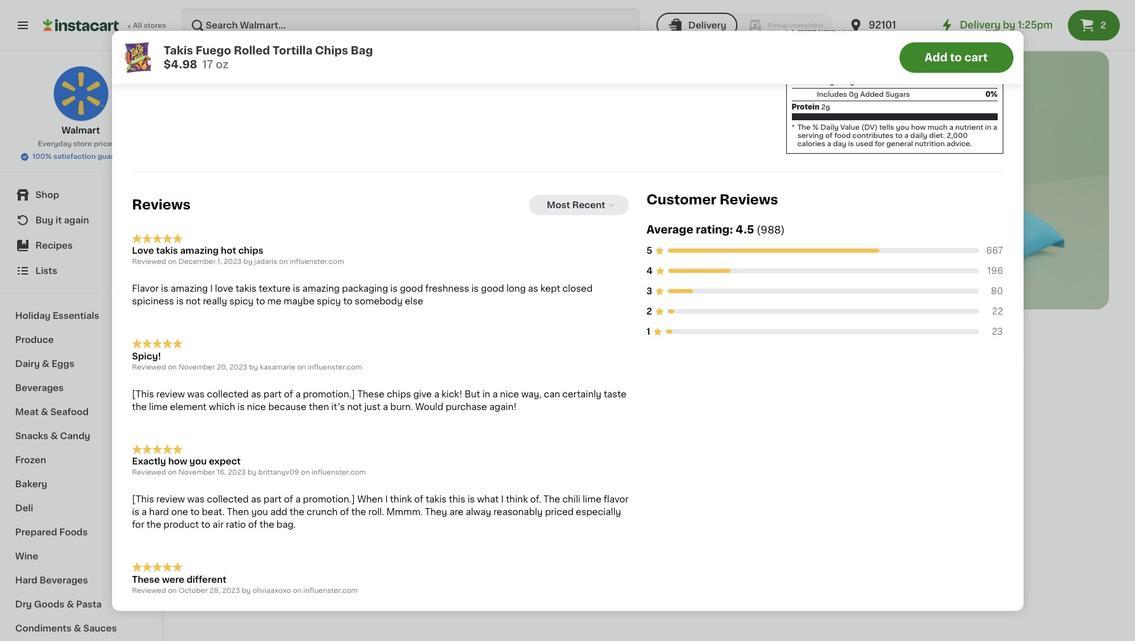 Task type: vqa. For each thing, say whether or not it's contained in the screenshot.
the right Apple
no



Task type: locate. For each thing, give the bounding box(es) containing it.
2023 inside spicy! reviewed on november 20, 2023 by kasamarie on influenster.com
[[230, 364, 247, 371]]

0 vertical spatial in
[[986, 125, 992, 131]]

by up hot,
[[248, 470, 257, 477]]

1 part from the top
[[264, 390, 282, 399]]

is inside [this review was collected as part of a promotion.] these chips give a kick! but in a nice way, can certainly taste the lime element which is nice because then it's not just a burn. would purchase again!
[[238, 403, 245, 412]]

in inside the product group
[[240, 526, 247, 533]]

1 vertical spatial rolled
[[393, 464, 421, 473]]

0 horizontal spatial delivery
[[689, 21, 727, 30]]

0 horizontal spatial takis
[[164, 45, 193, 55]]

1 [this from the top
[[132, 390, 154, 399]]

1 vertical spatial as
[[251, 390, 261, 399]]

0 horizontal spatial for
[[132, 521, 144, 530]]

lime
[[149, 403, 168, 412], [583, 496, 602, 505]]

0 horizontal spatial in
[[240, 526, 247, 533]]

0 horizontal spatial spicy
[[229, 298, 254, 307]]

takis inside takis fuego rolled tortilla chips bag $4.98 17 oz
[[164, 45, 193, 55]]

dry goods & pasta
[[15, 600, 102, 609]]

is inside * the % daily value (dv) tells you how much a nutrient in a serving of food contributes to a daily diet. 2,000 calories a day is used for general nutrition advice.
[[849, 141, 854, 148]]

tortilla inside takis fuego rolled tortilla chips bag
[[338, 476, 368, 485]]

reviewed down the love
[[132, 259, 166, 266]]

0 vertical spatial promotion.]
[[303, 390, 355, 399]]

part for beat.
[[264, 496, 282, 505]]

2 spicy from the left
[[317, 298, 341, 307]]

& left candy
[[50, 432, 58, 441]]

the up bag.
[[290, 508, 305, 517]]

5 up 4
[[647, 247, 653, 256]]

oz up the 'air'
[[215, 514, 224, 521]]

influenster.com inside love takis amazing hot chips reviewed on december 1, 2023 by jadaris on influenster.com
[[290, 259, 344, 266]]

17 left when
[[338, 501, 345, 508]]

1 vertical spatial takis
[[338, 464, 360, 473]]

as right long
[[528, 285, 539, 294]]

1 vertical spatial bag
[[398, 476, 416, 485]]

0 vertical spatial fuego
[[196, 45, 231, 55]]

0 vertical spatial review
[[156, 390, 185, 399]]

2 think from the left
[[506, 496, 528, 505]]

0 vertical spatial how
[[912, 125, 926, 131]]

promotion.] inside [this review was collected as part of a promotion.] these chips give a kick! but in a nice way, can certainly taste the lime element which is nice because then it's not just a burn. would purchase again!
[[303, 390, 355, 399]]

0 horizontal spatial fuego
[[196, 45, 231, 55]]

delivery by 1:25pm
[[960, 20, 1053, 30]]

was for you
[[187, 496, 205, 505]]

sugars inside 5% 4% total sugars 1g
[[821, 79, 846, 86]]

2 good from the left
[[481, 285, 504, 294]]

[this for [this review was collected as part of a promotion.] these chips give a kick! but in a nice way, can certainly taste the lime element which is nice because then it's not just a burn. would purchase again!
[[132, 390, 154, 399]]

essentials
[[53, 312, 99, 321]]

spicy right maybe
[[317, 298, 341, 307]]

of down daily
[[826, 133, 833, 140]]

these inside [this review was collected as part of a promotion.] these chips give a kick! but in a nice way, can certainly taste the lime element which is nice because then it's not just a burn. would purchase again!
[[358, 390, 385, 399]]

rolled for takis fuego rolled tortilla chips bag $4.98 17 oz
[[234, 45, 270, 55]]

beverages link
[[8, 376, 154, 400]]

2 collected from the top
[[207, 496, 249, 505]]

1 horizontal spatial 17
[[338, 501, 345, 508]]

add to cart button
[[900, 42, 1014, 72]]

chips for takis fuego rolled tortilla chips bag $4.98 17 oz
[[315, 45, 348, 55]]

to right add
[[951, 52, 962, 62]]

1 vertical spatial [this
[[132, 496, 154, 505]]

1 collected from the top
[[207, 390, 249, 399]]

diet.
[[930, 133, 946, 140]]

part for then
[[264, 390, 282, 399]]

nice up again!
[[500, 390, 519, 399]]

was inside [this review was collected as part of a promotion.] when i think of takis this is what i think of. the chili lime flavor is a hard one to beat. then you add the crunch of the roll. mmmm. they are alway reasonably priced especially for the  product to air ratio of the bag.
[[187, 496, 205, 505]]

0 horizontal spatial these
[[132, 576, 160, 585]]

part up the because on the bottom left
[[264, 390, 282, 399]]

maybe
[[284, 298, 315, 307]]

0 vertical spatial was
[[187, 390, 205, 399]]

chips inside takis fuego rolled tortilla chips bag
[[370, 476, 396, 485]]

2 horizontal spatial takis
[[426, 496, 447, 505]]

0 horizontal spatial rolled
[[234, 45, 270, 55]]

part inside [this review was collected as part of a promotion.] these chips give a kick! but in a nice way, can certainly taste the lime element which is nice because then it's not just a burn. would purchase again!
[[264, 390, 282, 399]]

1 horizontal spatial the
[[798, 125, 811, 131]]

amazing for takis
[[180, 247, 219, 256]]

0 vertical spatial you
[[896, 125, 910, 131]]

1 vertical spatial chips
[[387, 390, 411, 399]]

2 vertical spatial takis
[[426, 496, 447, 505]]

2 promotion.] from the top
[[303, 496, 355, 505]]

1 horizontal spatial good
[[481, 285, 504, 294]]

1 november from the top
[[179, 364, 215, 371]]

0 horizontal spatial you
[[190, 458, 207, 467]]

1 vertical spatial beverages
[[40, 576, 88, 585]]

tortilla for takis fuego rolled tortilla chips bag
[[338, 476, 368, 485]]

0 horizontal spatial 2
[[647, 308, 652, 316]]

fuego for takis fuego rolled tortilla chips bag $4.98 17 oz
[[196, 45, 231, 55]]

all stores link
[[43, 8, 167, 43]]

1 horizontal spatial tortilla
[[338, 476, 368, 485]]

delivery
[[960, 20, 1001, 30], [689, 21, 727, 30]]

jadaris
[[254, 259, 277, 266]]

★★★★★
[[132, 234, 183, 244], [132, 234, 183, 244], [132, 339, 183, 350], [132, 339, 183, 350], [132, 445, 183, 455], [132, 445, 183, 455], [338, 489, 382, 498], [338, 489, 382, 498], [206, 502, 250, 511], [206, 502, 250, 511], [132, 563, 183, 573], [132, 563, 183, 573]]

is up maybe
[[293, 285, 300, 294]]

tortilla for takis fuego rolled tortilla chips bag $4.98 17 oz
[[273, 45, 313, 55]]

collected for november
[[207, 390, 249, 399]]

takis up $4.98
[[164, 45, 193, 55]]

0% down 4%
[[986, 92, 998, 99]]

were
[[162, 576, 184, 585]]

1 vertical spatial 2
[[647, 308, 652, 316]]

100%
[[32, 153, 52, 160]]

1 vertical spatial collected
[[207, 496, 249, 505]]

1 horizontal spatial you
[[251, 508, 268, 517]]

flavor
[[132, 285, 159, 294]]

3
[[647, 287, 653, 296]]

buy it again
[[35, 216, 89, 225]]

day
[[834, 141, 847, 148]]

5
[[647, 247, 653, 256], [213, 447, 222, 460]]

guaranteed fresh until printed date.
[[132, 52, 290, 61]]

review inside [this review was collected as part of a promotion.] these chips give a kick! but in a nice way, can certainly taste the lime element which is nice because then it's not just a burn. would purchase again!
[[156, 390, 185, 399]]

1 horizontal spatial delivery
[[960, 20, 1001, 30]]

oz for 17 oz
[[347, 501, 355, 508]]

buy
[[35, 216, 53, 225]]

how right exactly
[[168, 458, 187, 467]]

2023 right 16,
[[228, 470, 246, 477]]

spicy!
[[132, 352, 161, 361]]

& for condiments
[[74, 625, 81, 633]]

produce link
[[8, 328, 154, 352]]

& right 'meat'
[[41, 408, 48, 417]]

one
[[171, 508, 188, 517]]

frozen
[[15, 456, 46, 465]]

1 vertical spatial you
[[190, 458, 207, 467]]

17 oz
[[338, 501, 355, 508]]

is right "day"
[[849, 141, 854, 148]]

0 vertical spatial collected
[[207, 390, 249, 399]]

1 spicy from the left
[[229, 298, 254, 307]]

1 vertical spatial was
[[187, 496, 205, 505]]

0 vertical spatial oz
[[216, 59, 229, 69]]

but
[[465, 390, 480, 399]]

reviewed inside love takis amazing hot chips reviewed on december 1, 2023 by jadaris on influenster.com
[[132, 259, 166, 266]]

fuego up when
[[362, 464, 390, 473]]

dairy & eggs
[[15, 360, 74, 369]]

takis right love
[[236, 285, 257, 294]]

0 horizontal spatial good
[[400, 285, 423, 294]]

of.
[[530, 496, 542, 505]]

1 vertical spatial not
[[347, 403, 362, 412]]

by inside spicy! reviewed on november 20, 2023 by kasamarie on influenster.com
[[249, 364, 258, 371]]

by left 1:25pm at top
[[1003, 20, 1016, 30]]

influenster.com up maybe
[[290, 259, 344, 266]]

kept
[[541, 285, 561, 294]]

as inside [this review was collected as part of a promotion.] when i think of takis this is what i think of. the chili lime flavor is a hard one to beat. then you add the crunch of the roll. mmmm. they are alway reasonably priced especially for the  product to air ratio of the bag.
[[251, 496, 261, 505]]

0 vertical spatial as
[[528, 285, 539, 294]]

collected inside [this review was collected as part of a promotion.] these chips give a kick! but in a nice way, can certainly taste the lime element which is nice because then it's not just a burn. would purchase again!
[[207, 390, 249, 399]]

tortilla
[[273, 45, 313, 55], [338, 476, 368, 485]]

0 horizontal spatial 17
[[202, 59, 213, 69]]

5 for 5 cheetos cheese flavored snacks, flamin' hot, crunchy, party size
[[213, 447, 222, 460]]

1 vertical spatial chips
[[370, 476, 396, 485]]

bag inside takis fuego rolled tortilla chips bag $4.98 17 oz
[[351, 45, 373, 55]]

reviewed inside exactly how you expect reviewed on november 16, 2023 by brittanyv09 on influenster.com
[[132, 470, 166, 477]]

rolled inside takis fuego rolled tortilla chips bag $4.98 17 oz
[[234, 45, 270, 55]]

0 vertical spatial takis
[[164, 45, 193, 55]]

not right it's at the bottom of the page
[[347, 403, 362, 412]]

part inside [this review was collected as part of a promotion.] when i think of takis this is what i think of. the chili lime flavor is a hard one to beat. then you add the crunch of the roll. mmmm. they are alway reasonably priced especially for the  product to air ratio of the bag.
[[264, 496, 282, 505]]

the
[[798, 125, 811, 131], [544, 496, 560, 505]]

value
[[841, 125, 860, 131]]

17 right $4.98
[[202, 59, 213, 69]]

1 horizontal spatial takis
[[338, 464, 360, 473]]

1 horizontal spatial think
[[506, 496, 528, 505]]

review
[[156, 390, 185, 399], [156, 496, 185, 505]]

on up one
[[168, 470, 177, 477]]

snacks,
[[246, 476, 281, 485]]

1 horizontal spatial chips
[[370, 476, 396, 485]]

5 inside the 5 cheetos cheese flavored snacks, flamin' hot, crunchy, party size
[[213, 447, 222, 460]]

to up general
[[896, 133, 903, 140]]

0 vertical spatial 5
[[647, 247, 653, 256]]

you up stock
[[251, 508, 268, 517]]

nice left the because on the bottom left
[[247, 403, 266, 412]]

[this inside [this review was collected as part of a promotion.] when i think of takis this is what i think of. the chili lime flavor is a hard one to beat. then you add the crunch of the roll. mmmm. they are alway reasonably priced especially for the  product to air ratio of the bag.
[[132, 496, 154, 505]]

1 vertical spatial in
[[483, 390, 490, 399]]

& inside dairy & eggs link
[[42, 360, 49, 369]]

0 vertical spatial rolled
[[234, 45, 270, 55]]

the inside [this review was collected as part of a promotion.] when i think of takis this is what i think of. the chili lime flavor is a hard one to beat. then you add the crunch of the roll. mmmm. they are alway reasonably priced especially for the  product to air ratio of the bag.
[[544, 496, 560, 505]]

tortilla inside takis fuego rolled tortilla chips bag $4.98 17 oz
[[273, 45, 313, 55]]

takis inside flavor is amazing i love takis texture is amazing packaging is good freshness is good long as kept closed spiciness is not really spicy to me maybe spicy to somebody else
[[236, 285, 257, 294]]

deli
[[15, 504, 33, 513]]

0 vertical spatial part
[[264, 390, 282, 399]]

92101 button
[[849, 8, 925, 43]]

0 vertical spatial bag
[[351, 45, 373, 55]]

& for meat
[[41, 408, 48, 417]]

1 horizontal spatial sugars
[[886, 92, 911, 99]]

influenster.com inside these were different reviewed on october 28, 2023 by oliviaaxoxo on influenster.com
[[304, 588, 358, 595]]

on right brittanyv09
[[301, 470, 310, 477]]

collected inside [this review was collected as part of a promotion.] when i think of takis this is what i think of. the chili lime flavor is a hard one to beat. then you add the crunch of the roll. mmmm. they are alway reasonably priced especially for the  product to air ratio of the bag.
[[207, 496, 249, 505]]

& inside condiments & sauces link
[[74, 625, 81, 633]]

0 vertical spatial [this
[[132, 390, 154, 399]]

reviews
[[720, 194, 779, 207], [132, 199, 191, 212]]

november inside exactly how you expect reviewed on november 16, 2023 by brittanyv09 on influenster.com
[[179, 470, 215, 477]]

review up one
[[156, 496, 185, 505]]

amazing up maybe
[[303, 285, 340, 294]]

influenster.com inside exactly how you expect reviewed on november 16, 2023 by brittanyv09 on influenster.com
[[312, 470, 366, 477]]

delivery inside button
[[689, 21, 727, 30]]

influenster.com up 17 oz
[[312, 470, 366, 477]]

2 vertical spatial oz
[[215, 514, 224, 521]]

reviewed down were
[[132, 588, 166, 595]]

& left eggs
[[42, 360, 49, 369]]

a up general
[[905, 133, 909, 140]]

delivery for delivery
[[689, 21, 727, 30]]

produce
[[15, 336, 54, 345]]

chips for takis fuego rolled tortilla chips bag
[[370, 476, 396, 485]]

beverages
[[15, 384, 64, 393], [40, 576, 88, 585]]

oz left when
[[347, 501, 355, 508]]

delivery for delivery by 1:25pm
[[960, 20, 1001, 30]]

fuego inside takis fuego rolled tortilla chips bag
[[362, 464, 390, 473]]

0 vertical spatial for
[[875, 141, 885, 148]]

reviewed down spicy!
[[132, 364, 166, 371]]

1 was from the top
[[187, 390, 205, 399]]

0 horizontal spatial think
[[390, 496, 412, 505]]

17 inside takis fuego rolled tortilla chips bag $4.98 17 oz
[[202, 59, 213, 69]]

0 horizontal spatial lime
[[149, 403, 168, 412]]

flavored
[[206, 476, 244, 485]]

0 vertical spatial takis
[[156, 247, 178, 256]]

1 vertical spatial november
[[179, 470, 215, 477]]

way,
[[522, 390, 542, 399]]

cheese
[[246, 464, 280, 473]]

4
[[647, 267, 653, 276]]

1 think from the left
[[390, 496, 412, 505]]

2 horizontal spatial in
[[986, 125, 992, 131]]

1 vertical spatial part
[[264, 496, 282, 505]]

as for purchase
[[251, 390, 261, 399]]

i right when
[[385, 496, 388, 505]]

0 horizontal spatial (988)
[[385, 491, 404, 498]]

1 horizontal spatial spicy
[[317, 298, 341, 307]]

1 horizontal spatial 2
[[1101, 21, 1107, 30]]

lime inside [this review was collected as part of a promotion.] when i think of takis this is what i think of. the chili lime flavor is a hard one to beat. then you add the crunch of the roll. mmmm. they are alway reasonably priced especially for the  product to air ratio of the bag.
[[583, 496, 602, 505]]

guarantee
[[98, 153, 134, 160]]

fuego inside takis fuego rolled tortilla chips bag $4.98 17 oz
[[196, 45, 231, 55]]

0 horizontal spatial not
[[186, 298, 201, 307]]

influenster.com up it's at the bottom of the page
[[308, 364, 362, 371]]

is up somebody
[[391, 285, 398, 294]]

0 horizontal spatial i
[[210, 285, 213, 294]]

1 reviewed from the top
[[132, 259, 166, 266]]

0%
[[986, 28, 998, 35], [986, 92, 998, 99]]

1 vertical spatial 0%
[[986, 92, 998, 99]]

in right nutrient at the right of page
[[986, 125, 992, 131]]

part
[[264, 390, 282, 399], [264, 496, 282, 505]]

2023 right 28,
[[222, 588, 240, 595]]

love takis amazing hot chips reviewed on december 1, 2023 by jadaris on influenster.com
[[132, 247, 344, 266]]

shop link
[[8, 182, 154, 208]]

amazing inside love takis amazing hot chips reviewed on december 1, 2023 by jadaris on influenster.com
[[180, 247, 219, 256]]

think up mmmm.
[[390, 496, 412, 505]]

most recent button
[[529, 195, 629, 216]]

sugars for added
[[886, 92, 911, 99]]

1 vertical spatial for
[[132, 521, 144, 530]]

as
[[528, 285, 539, 294], [251, 390, 261, 399], [251, 496, 261, 505]]

to inside * the % daily value (dv) tells you how much a nutrient in a serving of food contributes to a daily diet. 2,000 calories a day is used for general nutrition advice.
[[896, 133, 903, 140]]

bag
[[351, 45, 373, 55], [398, 476, 416, 485]]

4.5
[[736, 225, 755, 235]]

for inside * the % daily value (dv) tells you how much a nutrient in a serving of food contributes to a daily diet. 2,000 calories a day is used for general nutrition advice.
[[875, 141, 885, 148]]

kasamarie
[[260, 364, 296, 371]]

long
[[507, 285, 526, 294]]

chips inside love takis amazing hot chips reviewed on december 1, 2023 by jadaris on influenster.com
[[238, 247, 264, 256]]

bag inside takis fuego rolled tortilla chips bag
[[398, 476, 416, 485]]

to inside button
[[951, 52, 962, 62]]

good left long
[[481, 285, 504, 294]]

the
[[132, 403, 147, 412], [290, 508, 305, 517], [352, 508, 366, 517], [147, 521, 161, 530], [260, 521, 274, 530]]

by left jadaris at the top left of page
[[244, 259, 253, 266]]

again
[[64, 216, 89, 225]]

as down snacks,
[[251, 496, 261, 505]]

prepared
[[15, 528, 57, 537]]

2 [this from the top
[[132, 496, 154, 505]]

0 vertical spatial 17
[[202, 59, 213, 69]]

0 vertical spatial sugars
[[821, 79, 846, 86]]

2 part from the top
[[264, 496, 282, 505]]

for inside [this review was collected as part of a promotion.] when i think of takis this is what i think of. the chili lime flavor is a hard one to beat. then you add the crunch of the roll. mmmm. they are alway reasonably priced especially for the  product to air ratio of the bag.
[[132, 521, 144, 530]]

1 review from the top
[[156, 390, 185, 399]]

& for snacks
[[50, 432, 58, 441]]

not left really
[[186, 298, 201, 307]]

1 vertical spatial oz
[[347, 501, 355, 508]]

promotion.] inside [this review was collected as part of a promotion.] when i think of takis this is what i think of. the chili lime flavor is a hard one to beat. then you add the crunch of the roll. mmmm. they are alway reasonably priced especially for the  product to air ratio of the bag.
[[303, 496, 355, 505]]

the up 'serving'
[[798, 125, 811, 131]]

review inside [this review was collected as part of a promotion.] when i think of takis this is what i think of. the chili lime flavor is a hard one to beat. then you add the crunch of the roll. mmmm. they are alway reasonably priced especially for the  product to air ratio of the bag.
[[156, 496, 185, 505]]

2 button
[[1069, 10, 1121, 41]]

0% up 18%
[[986, 28, 998, 35]]

for down contributes at top
[[875, 141, 885, 148]]

0 vertical spatial chips
[[315, 45, 348, 55]]

0 horizontal spatial chips
[[238, 247, 264, 256]]

0 vertical spatial lime
[[149, 403, 168, 412]]

you left expect
[[190, 458, 207, 467]]

22
[[993, 308, 1004, 316]]

chips up when
[[370, 476, 396, 485]]

rolled right until
[[234, 45, 270, 55]]

chips inside [this review was collected as part of a promotion.] these chips give a kick! but in a nice way, can certainly taste the lime element which is nice because then it's not just a burn. would purchase again!
[[387, 390, 411, 399]]

[this inside [this review was collected as part of a promotion.] these chips give a kick! but in a nice way, can certainly taste the lime element which is nice because then it's not just a burn. would purchase again!
[[132, 390, 154, 399]]

promotion.] up it's at the bottom of the page
[[303, 390, 355, 399]]

includes
[[817, 92, 848, 99]]

chips right the date.
[[315, 45, 348, 55]]

november left 16,
[[179, 470, 215, 477]]

& left 'sauces'
[[74, 625, 81, 633]]

they
[[425, 508, 447, 517]]

all stores
[[133, 22, 166, 29]]

2 reviewed from the top
[[132, 364, 166, 371]]

1 vertical spatial promotion.]
[[303, 496, 355, 505]]

2 november from the top
[[179, 470, 215, 477]]

the left element
[[132, 403, 147, 412]]

0mg
[[838, 28, 855, 35]]

review for is
[[156, 496, 185, 505]]

sugars down 5% 4% total sugars 1g
[[886, 92, 911, 99]]

a left "hard"
[[142, 508, 147, 517]]

was inside [this review was collected as part of a promotion.] these chips give a kick! but in a nice way, can certainly taste the lime element which is nice because then it's not just a burn. would purchase again!
[[187, 390, 205, 399]]

1 horizontal spatial lime
[[583, 496, 602, 505]]

reviews up 4.5
[[720, 194, 779, 207]]

i right the what
[[501, 496, 504, 505]]

chips inside takis fuego rolled tortilla chips bag $4.98 17 oz
[[315, 45, 348, 55]]

november inside spicy! reviewed on november 20, 2023 by kasamarie on influenster.com
[[179, 364, 215, 371]]

guaranteed
[[132, 52, 185, 61]]

[this up "hard"
[[132, 496, 154, 505]]

the down 17 oz
[[352, 508, 366, 517]]

think up reasonably
[[506, 496, 528, 505]]

& inside snacks & candy link
[[50, 432, 58, 441]]

fuego for takis fuego rolled tortilla chips bag
[[362, 464, 390, 473]]

bakery
[[15, 480, 47, 489]]

the inside [this review was collected as part of a promotion.] these chips give a kick! but in a nice way, can certainly taste the lime element which is nice because then it's not just a burn. would purchase again!
[[132, 403, 147, 412]]

promotion.] up crunch
[[303, 496, 355, 505]]

recipes link
[[8, 233, 154, 258]]

i inside flavor is amazing i love takis texture is amazing packaging is good freshness is good long as kept closed spiciness is not really spicy to me maybe spicy to somebody else
[[210, 285, 213, 294]]

0 vertical spatial (988)
[[757, 225, 785, 235]]

collected for expect
[[207, 496, 249, 505]]

to down 15
[[201, 521, 210, 530]]

the down "hard"
[[147, 521, 161, 530]]

on up element
[[168, 364, 177, 371]]

2 0% from the top
[[986, 92, 998, 99]]

1 vertical spatial sugars
[[886, 92, 911, 99]]

spicy down love
[[229, 298, 254, 307]]

2 vertical spatial in
[[240, 526, 247, 533]]

the inside * the % daily value (dv) tells you how much a nutrient in a serving of food contributes to a daily diet. 2,000 calories a day is used for general nutrition advice.
[[798, 125, 811, 131]]

in inside [this review was collected as part of a promotion.] these chips give a kick! but in a nice way, can certainly taste the lime element which is nice because then it's not just a burn. would purchase again!
[[483, 390, 490, 399]]

takis inside takis fuego rolled tortilla chips bag
[[338, 464, 360, 473]]

takis right the love
[[156, 247, 178, 256]]

includes 0g added sugars
[[817, 92, 911, 99]]

spicy
[[229, 298, 254, 307], [317, 298, 341, 307]]

by inside exactly how you expect reviewed on november 16, 2023 by brittanyv09 on influenster.com
[[248, 470, 257, 477]]

tortilla right 'printed'
[[273, 45, 313, 55]]

kick!
[[442, 390, 463, 399]]

closed
[[563, 285, 593, 294]]

hot
[[221, 247, 236, 256]]

0 horizontal spatial 5
[[213, 447, 222, 460]]

party
[[249, 502, 272, 511]]

how inside * the % daily value (dv) tells you how much a nutrient in a serving of food contributes to a daily diet. 2,000 calories a day is used for general nutrition advice.
[[912, 125, 926, 131]]

walmart link
[[53, 66, 109, 137]]

chips up burn.
[[387, 390, 411, 399]]

is right this
[[468, 496, 475, 505]]

these inside these were different reviewed on october 28, 2023 by oliviaaxoxo on influenster.com
[[132, 576, 160, 585]]

0 vertical spatial tortilla
[[273, 45, 313, 55]]

1 promotion.] from the top
[[303, 390, 355, 399]]

0 vertical spatial the
[[798, 125, 811, 131]]

of inside * the % daily value (dv) tells you how much a nutrient in a serving of food contributes to a daily diet. 2,000 calories a day is used for general nutrition advice.
[[826, 133, 833, 140]]

2023 inside these were different reviewed on october 28, 2023 by oliviaaxoxo on influenster.com
[[222, 588, 240, 595]]

dry goods & pasta link
[[8, 593, 154, 617]]

crunch
[[307, 508, 338, 517]]

is
[[849, 141, 854, 148], [161, 285, 168, 294], [293, 285, 300, 294], [391, 285, 398, 294], [472, 285, 479, 294], [176, 298, 184, 307], [238, 403, 245, 412], [468, 496, 475, 505], [132, 508, 139, 517]]

1 vertical spatial lime
[[583, 496, 602, 505]]

how
[[912, 125, 926, 131], [168, 458, 187, 467]]

instacart logo image
[[43, 18, 119, 33]]

1 horizontal spatial in
[[483, 390, 490, 399]]

is right which
[[238, 403, 245, 412]]

many in stock
[[219, 526, 268, 533]]

1 horizontal spatial these
[[358, 390, 385, 399]]

& left pasta
[[67, 600, 74, 609]]

bag for takis fuego rolled tortilla chips bag $4.98 17 oz
[[351, 45, 373, 55]]

1 vertical spatial these
[[132, 576, 160, 585]]

candy
[[60, 432, 90, 441]]

1 horizontal spatial rolled
[[393, 464, 421, 473]]

beverages down dairy & eggs
[[15, 384, 64, 393]]

the up priced
[[544, 496, 560, 505]]

in inside * the % daily value (dv) tells you how much a nutrient in a serving of food contributes to a daily diet. 2,000 calories a day is used for general nutrition advice.
[[986, 125, 992, 131]]

as down spicy! reviewed on november 20, 2023 by kasamarie on influenster.com
[[251, 390, 261, 399]]

you right tells
[[896, 125, 910, 131]]

1 vertical spatial the
[[544, 496, 560, 505]]

3 reviewed from the top
[[132, 470, 166, 477]]

2 was from the top
[[187, 496, 205, 505]]

None search field
[[181, 8, 641, 43]]

beat.
[[202, 508, 225, 517]]

rolled inside takis fuego rolled tortilla chips bag
[[393, 464, 421, 473]]

takis inside love takis amazing hot chips reviewed on december 1, 2023 by jadaris on influenster.com
[[156, 247, 178, 256]]

element
[[170, 403, 207, 412]]

1 horizontal spatial 5
[[647, 247, 653, 256]]

1 horizontal spatial i
[[385, 496, 388, 505]]

good up else
[[400, 285, 423, 294]]

0 vertical spatial chips
[[238, 247, 264, 256]]

0 horizontal spatial takis
[[156, 247, 178, 256]]

sugars up includes
[[821, 79, 846, 86]]

these left were
[[132, 576, 160, 585]]

review up element
[[156, 390, 185, 399]]

as inside [this review was collected as part of a promotion.] these chips give a kick! but in a nice way, can certainly taste the lime element which is nice because then it's not just a burn. would purchase again!
[[251, 390, 261, 399]]

& inside meat & seafood "link"
[[41, 408, 48, 417]]

oz inside the product group
[[215, 514, 224, 521]]

& for dairy
[[42, 360, 49, 369]]

2 review from the top
[[156, 496, 185, 505]]

these up just
[[358, 390, 385, 399]]

2 vertical spatial as
[[251, 496, 261, 505]]

4 reviewed from the top
[[132, 588, 166, 595]]

chips up jadaris at the top left of page
[[238, 247, 264, 256]]

18%
[[983, 41, 998, 48]]

2023 right "20,"
[[230, 364, 247, 371]]



Task type: describe. For each thing, give the bounding box(es) containing it.
2023 inside love takis amazing hot chips reviewed on december 1, 2023 by jadaris on influenster.com
[[224, 259, 242, 266]]

product group
[[201, 340, 306, 548]]

a up the because on the bottom left
[[296, 390, 301, 399]]

[this for [this review was collected as part of a promotion.] when i think of takis this is what i think of. the chili lime flavor is a hard one to beat. then you add the crunch of the roll. mmmm. they are alway reasonably priced especially for the  product to air ratio of the bag.
[[132, 496, 154, 505]]

80
[[992, 287, 1004, 296]]

1 horizontal spatial nice
[[500, 390, 519, 399]]

2 inside 2 button
[[1101, 21, 1107, 30]]

0 horizontal spatial nice
[[247, 403, 266, 412]]

1 good from the left
[[400, 285, 423, 294]]

rolled for takis fuego rolled tortilla chips bag
[[393, 464, 421, 473]]

lime inside [this review was collected as part of a promotion.] these chips give a kick! but in a nice way, can certainly taste the lime element which is nice because then it's not just a burn. would purchase again!
[[149, 403, 168, 412]]

you inside * the % daily value (dv) tells you how much a nutrient in a serving of food contributes to a daily diet. 2,000 calories a day is used for general nutrition advice.
[[896, 125, 910, 131]]

(299)
[[253, 504, 272, 511]]

* the % daily value (dv) tells you how much a nutrient in a serving of food contributes to a daily diet. 2,000 calories a day is used for general nutrition advice.
[[792, 125, 998, 148]]

everyday store prices
[[38, 141, 116, 148]]

love
[[215, 285, 233, 294]]

by inside love takis amazing hot chips reviewed on december 1, 2023 by jadaris on influenster.com
[[244, 259, 253, 266]]

takis for takis fuego rolled tortilla chips bag $4.98 17 oz
[[164, 45, 193, 55]]

holiday essentials link
[[8, 304, 154, 328]]

size
[[275, 502, 293, 511]]

expect
[[209, 458, 241, 467]]

average
[[647, 225, 694, 235]]

holiday
[[15, 312, 51, 321]]

a up again!
[[493, 390, 498, 399]]

calories
[[798, 141, 826, 148]]

flavor
[[604, 496, 629, 505]]

a right the give
[[434, 390, 440, 399]]

nutrient
[[956, 125, 984, 131]]

a right nutrient at the right of page
[[994, 125, 998, 131]]

196
[[988, 267, 1004, 276]]

snacks & candy link
[[8, 424, 154, 448]]

amazing for is
[[171, 285, 208, 294]]

92101
[[869, 20, 897, 30]]

packaging
[[342, 285, 388, 294]]

bag for takis fuego rolled tortilla chips bag
[[398, 476, 416, 485]]

to left me
[[256, 298, 265, 307]]

add to cart
[[925, 52, 988, 62]]

mmmm.
[[387, 508, 423, 517]]

serving
[[798, 133, 824, 140]]

on right jadaris at the top left of page
[[279, 259, 288, 266]]

of up mmmm.
[[414, 496, 424, 505]]

& inside dry goods & pasta link
[[67, 600, 74, 609]]

5% 4% total sugars 1g
[[802, 54, 998, 86]]

reviewed inside these were different reviewed on october 28, 2023 by oliviaaxoxo on influenster.com
[[132, 588, 166, 595]]

[this review was collected as part of a promotion.] when i think of takis this is what i think of. the chili lime flavor is a hard one to beat. then you add the crunch of the roll. mmmm. they are alway reasonably priced especially for the  product to air ratio of the bag.
[[132, 496, 629, 530]]

2023 inside exactly how you expect reviewed on november 16, 2023 by brittanyv09 on influenster.com
[[228, 470, 246, 477]]

of down 17 oz
[[340, 508, 349, 517]]

printed
[[234, 52, 266, 61]]

satisfaction
[[53, 153, 96, 160]]

as inside flavor is amazing i love takis texture is amazing packaging is good freshness is good long as kept closed spiciness is not really spicy to me maybe spicy to somebody else
[[528, 285, 539, 294]]

tells
[[880, 125, 895, 131]]

roll.
[[369, 508, 384, 517]]

flavor is amazing i love takis texture is amazing packaging is good freshness is good long as kept closed spiciness is not really spicy to me maybe spicy to somebody else
[[132, 285, 593, 307]]

is right freshness
[[472, 285, 479, 294]]

0g
[[849, 92, 859, 99]]

5 for 5
[[647, 247, 653, 256]]

[this review was collected as part of a promotion.] these chips give a kick! but in a nice way, can certainly taste the lime element which is nice because then it's not just a burn. would purchase again!
[[132, 390, 627, 412]]

5%
[[986, 54, 998, 61]]

promotion.] for these
[[303, 390, 355, 399]]

1
[[647, 328, 651, 337]]

it
[[56, 216, 62, 225]]

is right the spiciness
[[176, 298, 184, 307]]

add
[[270, 508, 288, 517]]

1 horizontal spatial reviews
[[720, 194, 779, 207]]

service type group
[[657, 13, 834, 38]]

lists link
[[8, 258, 154, 284]]

reviewed inside spicy! reviewed on november 20, 2023 by kasamarie on influenster.com
[[132, 364, 166, 371]]

cholesterol 0mg
[[792, 28, 855, 35]]

takis inside [this review was collected as part of a promotion.] when i think of takis this is what i think of. the chili lime flavor is a hard one to beat. then you add the crunch of the roll. mmmm. they are alway reasonably priced especially for the  product to air ratio of the bag.
[[426, 496, 447, 505]]

takis fuego rolled tortilla chips bag
[[338, 464, 421, 485]]

spicy! reviewed on november 20, 2023 by kasamarie on influenster.com
[[132, 352, 362, 371]]

what
[[477, 496, 499, 505]]

frozen link
[[8, 448, 154, 473]]

most
[[547, 201, 570, 210]]

exactly how you expect reviewed on november 16, 2023 by brittanyv09 on influenster.com
[[132, 458, 366, 477]]

review for element
[[156, 390, 185, 399]]

date.
[[268, 52, 290, 61]]

promotion.] for when
[[303, 496, 355, 505]]

%
[[813, 125, 819, 131]]

(dv)
[[862, 125, 878, 131]]

a up 2,000
[[950, 125, 954, 131]]

of up add on the left
[[284, 496, 293, 505]]

delivery button
[[657, 13, 738, 38]]

just
[[364, 403, 381, 412]]

1:25pm
[[1018, 20, 1053, 30]]

was for on
[[187, 390, 205, 399]]

oz for 15 oz
[[215, 514, 224, 521]]

as for the
[[251, 496, 261, 505]]

freshness
[[426, 285, 469, 294]]

much
[[928, 125, 948, 131]]

you inside [this review was collected as part of a promotion.] when i think of takis this is what i think of. the chili lime flavor is a hard one to beat. then you add the crunch of the roll. mmmm. they are alway reasonably priced especially for the  product to air ratio of the bag.
[[251, 508, 268, 517]]

1 0% from the top
[[986, 28, 998, 35]]

a left "day"
[[828, 141, 832, 148]]

walmart
[[62, 126, 100, 135]]

bag.
[[277, 521, 296, 530]]

on right oliviaaxoxo
[[293, 588, 302, 595]]

hot,
[[240, 489, 259, 498]]

100% satisfaction guarantee
[[32, 153, 134, 160]]

total
[[802, 79, 819, 86]]

not inside flavor is amazing i love takis texture is amazing packaging is good freshness is good long as kept closed spiciness is not really spicy to me maybe spicy to somebody else
[[186, 298, 201, 307]]

0 vertical spatial beverages
[[15, 384, 64, 393]]

because
[[268, 403, 307, 412]]

october
[[179, 588, 208, 595]]

a right size
[[296, 496, 301, 505]]

december
[[179, 259, 216, 266]]

daily
[[821, 125, 839, 131]]

oz inside takis fuego rolled tortilla chips bag $4.98 17 oz
[[216, 59, 229, 69]]

condiments & sauces link
[[8, 617, 154, 641]]

kendall
[[255, 171, 289, 180]]

on down were
[[168, 588, 177, 595]]

takis for takis fuego rolled tortilla chips bag
[[338, 464, 360, 473]]

on left december
[[168, 259, 177, 266]]

everyday
[[38, 141, 72, 148]]

love
[[132, 247, 154, 256]]

cheetos
[[206, 464, 244, 473]]

rating:
[[696, 225, 734, 235]]

hard beverages link
[[8, 569, 154, 593]]

on right kasamarie
[[297, 364, 306, 371]]

to left 15
[[190, 508, 200, 517]]

you inside exactly how you expect reviewed on november 16, 2023 by brittanyv09 on influenster.com
[[190, 458, 207, 467]]

ratio
[[226, 521, 246, 530]]

is up the spiciness
[[161, 285, 168, 294]]

is left "hard"
[[132, 508, 139, 517]]

then
[[227, 508, 249, 517]]

fresh
[[187, 52, 210, 61]]

customer
[[647, 194, 717, 207]]

not inside [this review was collected as part of a promotion.] these chips give a kick! but in a nice way, can certainly taste the lime element which is nice because then it's not just a burn. would purchase again!
[[347, 403, 362, 412]]

eggs
[[52, 360, 74, 369]]

these were different reviewed on october 28, 2023 by oliviaaxoxo on influenster.com
[[132, 576, 358, 595]]

of right ratio
[[248, 521, 257, 530]]

it's
[[332, 403, 345, 412]]

snacks & candy
[[15, 432, 90, 441]]

of inside [this review was collected as part of a promotion.] these chips give a kick! but in a nice way, can certainly taste the lime element which is nice because then it's not just a burn. would purchase again!
[[284, 390, 293, 399]]

1 vertical spatial (988)
[[385, 491, 404, 498]]

protein
[[792, 104, 820, 111]]

by inside these were different reviewed on october 28, 2023 by oliviaaxoxo on influenster.com
[[242, 588, 251, 595]]

sugars for total
[[821, 79, 846, 86]]

a right just
[[383, 403, 388, 412]]

1 horizontal spatial (988)
[[757, 225, 785, 235]]

2 horizontal spatial i
[[501, 496, 504, 505]]

nutrition
[[915, 141, 945, 148]]

0 horizontal spatial reviews
[[132, 199, 191, 212]]

cart
[[965, 52, 988, 62]]

$4.98
[[164, 59, 197, 69]]

air
[[213, 521, 224, 530]]

added
[[861, 92, 884, 99]]

influenster.com inside spicy! reviewed on november 20, 2023 by kasamarie on influenster.com
[[308, 364, 362, 371]]

16,
[[217, 470, 226, 477]]

everyday store prices link
[[38, 139, 124, 149]]

the down add on the left
[[260, 521, 274, 530]]

by inside delivery by 1:25pm link
[[1003, 20, 1016, 30]]

general
[[887, 141, 914, 148]]

how inside exactly how you expect reviewed on november 16, 2023 by brittanyv09 on influenster.com
[[168, 458, 187, 467]]

walmart logo image
[[53, 66, 109, 122]]

to down packaging
[[343, 298, 353, 307]]

priced
[[545, 508, 574, 517]]



